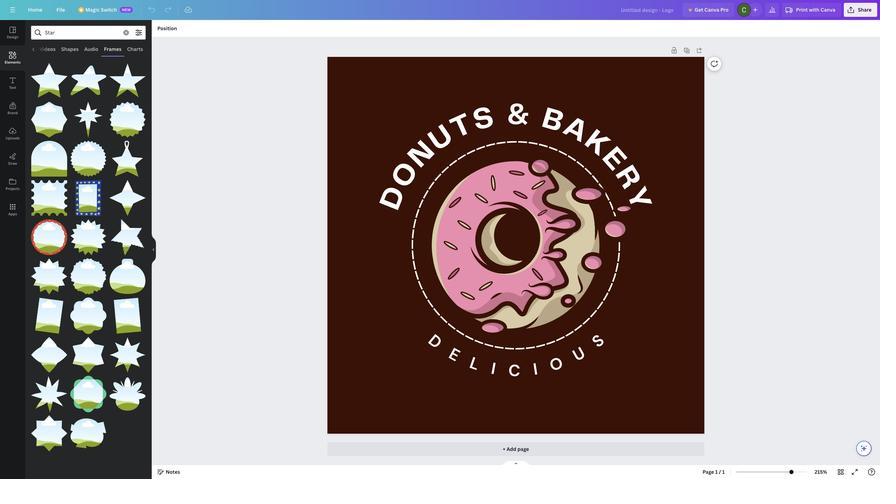 Task type: vqa. For each thing, say whether or not it's contained in the screenshot.
Bright Colorful Social Media Webinar Facebook Ad IMAGE
no



Task type: describe. For each thing, give the bounding box(es) containing it.
audio button
[[81, 43, 101, 56]]

get
[[695, 6, 703, 13]]

home link
[[22, 3, 48, 17]]

1 1 from the left
[[715, 469, 718, 475]]

d e l
[[424, 330, 482, 375]]

s inside o u s
[[587, 330, 608, 353]]

page
[[518, 446, 529, 453]]

y
[[621, 184, 655, 214]]

magic
[[85, 6, 100, 13]]

star burst 2 frame image
[[70, 219, 107, 256]]

1 lined double rectangle frame image from the left
[[31, 298, 67, 334]]

print with canva button
[[782, 3, 841, 17]]

1 horizontal spatial simple christmas star image
[[109, 141, 146, 177]]

+
[[503, 446, 505, 453]]

position
[[157, 25, 177, 32]]

design
[[7, 34, 18, 39]]

share
[[858, 6, 872, 13]]

e inside d e l
[[445, 344, 463, 367]]

draw
[[8, 161, 17, 166]]

fun pointed star frame image
[[109, 376, 146, 412]]

add
[[507, 446, 516, 453]]

r
[[610, 162, 645, 194]]

star burst 1 frame image
[[31, 258, 67, 295]]

design button
[[0, 20, 25, 45]]

frames
[[104, 46, 121, 52]]

d for d e l
[[424, 330, 446, 354]]

n
[[404, 137, 441, 173]]

star textured frame image
[[70, 180, 107, 216]]

o for o
[[387, 158, 424, 193]]

&
[[507, 101, 530, 130]]

apps button
[[0, 197, 25, 222]]

2 rounded eight-pointed star frame image from the top
[[70, 376, 107, 412]]

videos button
[[37, 43, 58, 56]]

uploads
[[6, 136, 20, 141]]

audio
[[84, 46, 98, 52]]

215%
[[815, 469, 827, 475]]

notes
[[166, 469, 180, 475]]

print
[[796, 6, 808, 13]]

star frame image
[[31, 62, 67, 99]]

four pointed star image
[[109, 180, 146, 216]]

brand button
[[0, 96, 25, 121]]

page 1 / 1
[[703, 469, 725, 475]]

lined tilted circle stamp frame image
[[31, 180, 67, 216]]

full border star sparkle image
[[31, 219, 67, 256]]

uploads button
[[0, 121, 25, 147]]

hide image
[[151, 233, 156, 267]]

photos button
[[14, 43, 37, 56]]

photos
[[17, 46, 34, 52]]

file
[[56, 6, 65, 13]]

+ add page button
[[327, 442, 705, 456]]

text
[[9, 85, 16, 90]]

t
[[447, 110, 477, 144]]

shapes button
[[58, 43, 81, 56]]

b
[[539, 104, 567, 138]]

0 vertical spatial simple christmas star image
[[70, 101, 107, 138]]

star burst 4 frame image
[[70, 141, 107, 177]]

1 horizontal spatial e
[[597, 143, 631, 176]]

brand
[[7, 110, 18, 115]]

1 rounded eight-pointed star frame image from the top
[[70, 298, 107, 334]]

print with canva
[[796, 6, 836, 13]]

charts button
[[124, 43, 146, 56]]

magic switch
[[85, 6, 117, 13]]

eight pointed star image
[[31, 415, 67, 452]]

canva assistant image
[[860, 444, 868, 453]]

l
[[467, 353, 482, 375]]

fun star frame image
[[70, 258, 107, 295]]

notes button
[[155, 467, 183, 478]]



Task type: locate. For each thing, give the bounding box(es) containing it.
lined star frame image
[[109, 258, 146, 295], [31, 337, 67, 373]]

pro
[[721, 6, 729, 13]]

lined double rectangle frame image
[[31, 298, 67, 334], [109, 298, 146, 334]]

lined square stamp frame image
[[31, 141, 67, 177]]

get canva pro
[[695, 6, 729, 13]]

switch
[[101, 6, 117, 13]]

e
[[597, 143, 631, 176], [445, 344, 463, 367]]

0 horizontal spatial o
[[387, 158, 424, 193]]

o u s
[[547, 330, 608, 377]]

i
[[489, 358, 497, 380], [531, 359, 539, 380]]

bubble font star image
[[70, 62, 107, 99]]

1 horizontal spatial u
[[569, 343, 589, 366]]

Design title text field
[[616, 3, 680, 17]]

0 vertical spatial s
[[471, 103, 497, 136]]

d inside d e l
[[424, 330, 446, 354]]

group
[[31, 58, 67, 99], [70, 58, 107, 99], [109, 58, 146, 99], [31, 97, 67, 138], [109, 97, 146, 138], [70, 101, 107, 138], [31, 136, 67, 177], [70, 136, 107, 177], [109, 141, 146, 177], [31, 176, 67, 216], [70, 176, 107, 216], [109, 176, 146, 216], [31, 215, 67, 256], [70, 215, 107, 256], [109, 219, 146, 256], [31, 254, 67, 295], [70, 254, 107, 295], [109, 258, 146, 295], [31, 293, 67, 334], [70, 293, 107, 334], [109, 293, 146, 334], [31, 333, 67, 373], [109, 333, 146, 373], [70, 337, 107, 373], [31, 372, 67, 412], [70, 372, 107, 412], [109, 376, 146, 412], [31, 411, 67, 452], [70, 411, 107, 452]]

s
[[471, 103, 497, 136], [587, 330, 608, 353]]

projects
[[6, 186, 20, 191]]

show pages image
[[499, 460, 533, 466]]

d
[[377, 183, 411, 214], [424, 330, 446, 354]]

new
[[122, 7, 131, 12]]

1
[[715, 469, 718, 475], [722, 469, 725, 475]]

rounded eight-pointed star frame image
[[70, 298, 107, 334], [70, 376, 107, 412]]

1 horizontal spatial d
[[424, 330, 446, 354]]

text button
[[0, 71, 25, 96]]

0 vertical spatial e
[[597, 143, 631, 176]]

eight pointed star inflated image
[[31, 101, 67, 138]]

1 horizontal spatial s
[[587, 330, 608, 353]]

1 horizontal spatial lined double rectangle frame image
[[109, 298, 146, 334]]

c
[[508, 360, 520, 382]]

0 vertical spatial lined star frame image
[[109, 258, 146, 295]]

page
[[703, 469, 714, 475]]

0 horizontal spatial canva
[[705, 6, 719, 13]]

draw button
[[0, 147, 25, 172]]

1 horizontal spatial o
[[547, 353, 565, 377]]

lined star stamp frame image
[[109, 337, 146, 373]]

1 horizontal spatial i
[[531, 359, 539, 380]]

apps
[[8, 212, 17, 216]]

k
[[580, 126, 614, 162]]

star burst 3 frame image
[[109, 101, 146, 138]]

u inside o u s
[[569, 343, 589, 366]]

0 horizontal spatial simple christmas star image
[[70, 101, 107, 138]]

1 horizontal spatial lined star frame image
[[109, 258, 146, 295]]

1 vertical spatial s
[[587, 330, 608, 353]]

shapes
[[61, 46, 79, 52]]

0 horizontal spatial d
[[377, 183, 411, 214]]

1 vertical spatial u
[[569, 343, 589, 366]]

canva right with
[[821, 6, 836, 13]]

u
[[425, 121, 459, 157], [569, 343, 589, 366]]

0 horizontal spatial i
[[489, 358, 497, 380]]

i right l on the right bottom of page
[[489, 358, 497, 380]]

1 horizontal spatial canva
[[821, 6, 836, 13]]

0 vertical spatial d
[[377, 183, 411, 214]]

1 right /
[[722, 469, 725, 475]]

simple christmas star image
[[70, 101, 107, 138], [109, 141, 146, 177]]

canva inside get canva pro button
[[705, 6, 719, 13]]

d for d
[[377, 183, 411, 214]]

1 canva from the left
[[705, 6, 719, 13]]

/
[[719, 469, 721, 475]]

projects button
[[0, 172, 25, 197]]

fun pointed abstract frame image
[[70, 415, 107, 452]]

0 horizontal spatial lined star frame image
[[31, 337, 67, 373]]

five pointed star image
[[109, 62, 146, 99]]

o for o u s
[[547, 353, 565, 377]]

1 vertical spatial e
[[445, 344, 463, 367]]

1 vertical spatial simple christmas star image
[[109, 141, 146, 177]]

1 vertical spatial o
[[547, 353, 565, 377]]

0 horizontal spatial lined double rectangle frame image
[[31, 298, 67, 334]]

Search elements search field
[[45, 26, 119, 39]]

+ add page
[[503, 446, 529, 453]]

dynamic cut-out star frame image
[[31, 376, 67, 412]]

a
[[559, 112, 593, 148]]

o inside o u s
[[547, 353, 565, 377]]

charts
[[127, 46, 143, 52]]

1 vertical spatial rounded eight-pointed star frame image
[[70, 376, 107, 412]]

o
[[387, 158, 424, 193], [547, 353, 565, 377]]

0 vertical spatial u
[[425, 121, 459, 157]]

elements button
[[0, 45, 25, 71]]

215% button
[[810, 467, 832, 478]]

0 vertical spatial o
[[387, 158, 424, 193]]

i right c
[[531, 359, 539, 380]]

canva left pro on the right
[[705, 6, 719, 13]]

2 canva from the left
[[821, 6, 836, 13]]

elements
[[5, 60, 21, 65]]

0 horizontal spatial 1
[[715, 469, 718, 475]]

get canva pro button
[[683, 3, 734, 17]]

0 horizontal spatial s
[[471, 103, 497, 136]]

with
[[809, 6, 820, 13]]

0 vertical spatial rounded eight-pointed star frame image
[[70, 298, 107, 334]]

side panel tab list
[[0, 20, 25, 222]]

0 horizontal spatial e
[[445, 344, 463, 367]]

main menu bar
[[0, 0, 880, 20]]

home
[[28, 6, 42, 13]]

frames button
[[101, 43, 124, 56]]

position button
[[155, 23, 180, 34]]

canva
[[705, 6, 719, 13], [821, 6, 836, 13]]

six pointed star image
[[70, 337, 107, 373]]

1 left /
[[715, 469, 718, 475]]

2 1 from the left
[[722, 469, 725, 475]]

1 vertical spatial lined star frame image
[[31, 337, 67, 373]]

1 vertical spatial d
[[424, 330, 446, 354]]

videos
[[39, 46, 56, 52]]

0 horizontal spatial u
[[425, 121, 459, 157]]

2 lined double rectangle frame image from the left
[[109, 298, 146, 334]]

file button
[[51, 3, 71, 17]]

simple pixel star image
[[109, 219, 146, 256]]

canva inside print with canva dropdown button
[[821, 6, 836, 13]]

share button
[[844, 3, 877, 17]]

1 horizontal spatial 1
[[722, 469, 725, 475]]



